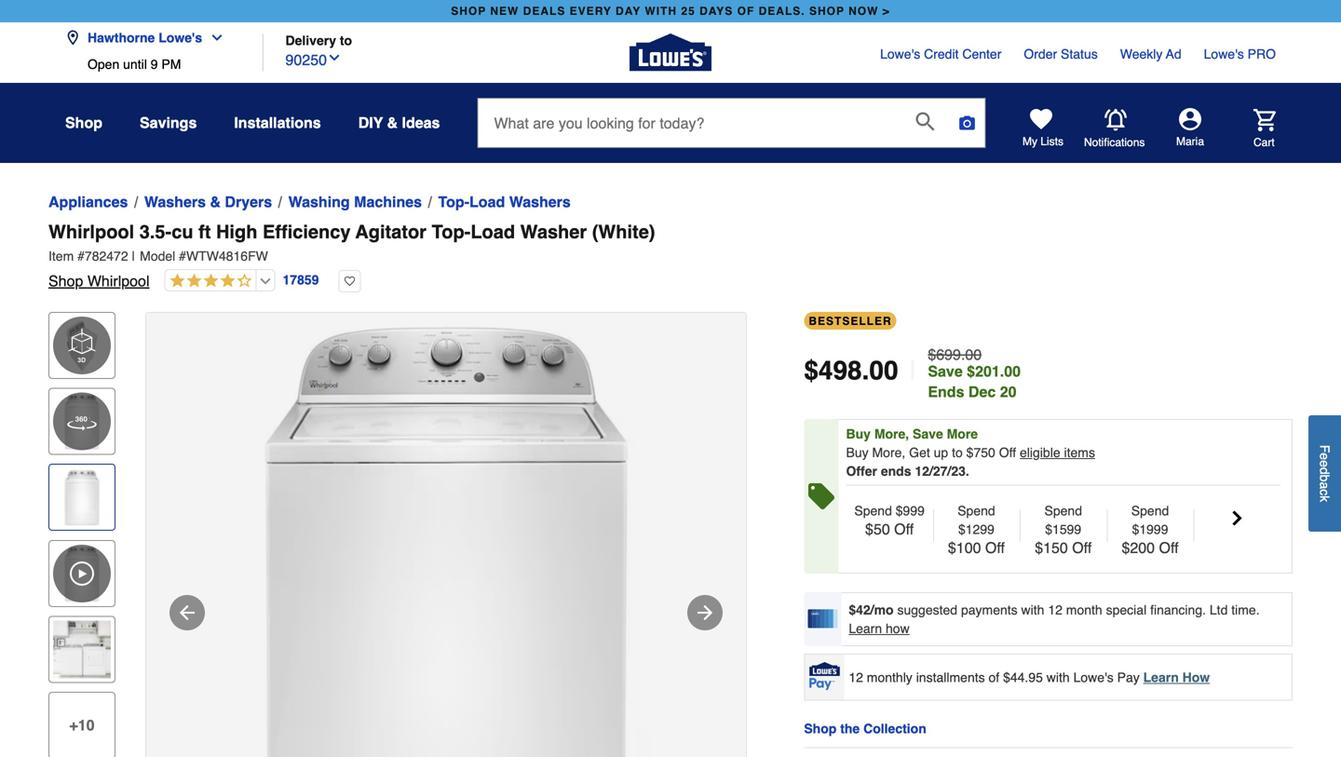 Task type: vqa. For each thing, say whether or not it's contained in the screenshot.
Cart BUTTON
yes



Task type: locate. For each thing, give the bounding box(es) containing it.
spend $1999 $200 off
[[1122, 503, 1179, 557]]

1 horizontal spatial shop
[[809, 5, 845, 18]]

order status link
[[1024, 45, 1098, 63]]

shop left the
[[804, 721, 837, 736]]

1 horizontal spatial &
[[387, 114, 398, 131]]

off inside spend $1299 $100 off
[[985, 539, 1005, 557]]

1 vertical spatial chevron down image
[[327, 50, 342, 65]]

4.3 stars image
[[165, 273, 252, 290]]

12 right lowes pay logo
[[849, 670, 863, 685]]

1 vertical spatial 12
[[849, 670, 863, 685]]

1 horizontal spatial 12
[[1048, 603, 1063, 618]]

special
[[1106, 603, 1147, 618]]

diy
[[358, 114, 383, 131]]

whirlpool up the 782472 on the top left of page
[[48, 221, 134, 243]]

buy for buy more, save more
[[846, 427, 871, 441]]

whirlpool 3.5-cu ft high efficiency agitator top-load washer (white) item # 782472 | model # wtw4816fw
[[48, 221, 655, 264]]

until
[[123, 57, 147, 72]]

0 vertical spatial more,
[[874, 427, 909, 441]]

financing.
[[1150, 603, 1206, 618]]

1 horizontal spatial washers
[[509, 193, 571, 211]]

diy & ideas
[[358, 114, 440, 131]]

shop whirlpool
[[48, 272, 149, 290]]

1 vertical spatial top-
[[432, 221, 471, 243]]

learn right pay
[[1143, 670, 1179, 685]]

save
[[928, 363, 963, 380], [913, 427, 943, 441]]

1 horizontal spatial chevron down image
[[327, 50, 342, 65]]

None search field
[[477, 98, 986, 163]]

$699.00
[[928, 346, 982, 363]]

with
[[1021, 603, 1045, 618], [1047, 670, 1070, 685]]

1 horizontal spatial #
[[179, 249, 186, 264]]

hawthorne lowe's button
[[65, 19, 232, 57]]

spend for $200
[[1131, 503, 1169, 518]]

arrow left image
[[176, 602, 198, 624]]

off inside 'spend $999 $50 off'
[[894, 521, 914, 538]]

ends
[[881, 464, 911, 479]]

top-load washers link
[[438, 191, 571, 213]]

0 vertical spatial save
[[928, 363, 963, 380]]

weekly ad link
[[1120, 45, 1182, 63]]

whirlpool inside the whirlpool 3.5-cu ft high efficiency agitator top-load washer (white) item # 782472 | model # wtw4816fw
[[48, 221, 134, 243]]

wtw4816fw
[[186, 249, 268, 264]]

$100
[[948, 539, 981, 557]]

shop the collection link
[[804, 718, 927, 740]]

| left model
[[132, 249, 135, 264]]

spend for $100
[[958, 503, 995, 518]]

shop down "item"
[[48, 272, 83, 290]]

save up get
[[913, 427, 943, 441]]

dec
[[969, 383, 996, 401]]

0 horizontal spatial &
[[210, 193, 221, 211]]

off down $1299
[[985, 539, 1005, 557]]

# down cu
[[179, 249, 186, 264]]

$42/mo suggested payments with 12 month special financing. ltd time. learn how
[[849, 603, 1260, 636]]

ltd
[[1210, 603, 1228, 618]]

e up b
[[1317, 460, 1332, 467]]

whirlpool  #wtw4816fw - thumbnail image
[[53, 469, 111, 526]]

spend inside 'spend $999 $50 off'
[[854, 503, 892, 518]]

deals.
[[759, 5, 805, 18]]

20
[[1000, 383, 1017, 401]]

whirlpool  #wtw4816fw image
[[146, 313, 746, 757]]

time.
[[1232, 603, 1260, 618]]

3 spend from the left
[[1045, 503, 1082, 518]]

0 vertical spatial learn
[[849, 621, 882, 636]]

1 vertical spatial |
[[910, 354, 917, 387]]

day
[[616, 5, 641, 18]]

installations button
[[234, 106, 321, 140]]

lowe's up pm
[[159, 30, 202, 45]]

0 vertical spatial 12
[[1048, 603, 1063, 618]]

top-
[[438, 193, 469, 211], [432, 221, 471, 243]]

spend up $1299
[[958, 503, 995, 518]]

lowe's credit center
[[880, 47, 1002, 61]]

1 shop from the left
[[451, 5, 486, 18]]

spend inside "spend $1599 $150 off"
[[1045, 503, 1082, 518]]

shop down open
[[65, 114, 102, 131]]

0 vertical spatial &
[[387, 114, 398, 131]]

off for $150 off
[[1072, 539, 1092, 557]]

top- right machines
[[438, 193, 469, 211]]

0 horizontal spatial |
[[132, 249, 135, 264]]

Search Query text field
[[478, 99, 901, 147]]

save up ends
[[928, 363, 963, 380]]

1 vertical spatial learn
[[1143, 670, 1179, 685]]

off down $1599
[[1072, 539, 1092, 557]]

2 vertical spatial shop
[[804, 721, 837, 736]]

lists
[[1041, 135, 1064, 148]]

open
[[88, 57, 119, 72]]

1 vertical spatial load
[[471, 221, 515, 243]]

top-load washers
[[438, 193, 571, 211]]

4 spend from the left
[[1131, 503, 1169, 518]]

monthly
[[867, 670, 913, 685]]

off down $1999 at the bottom of the page
[[1159, 539, 1179, 557]]

0 horizontal spatial washers
[[144, 193, 206, 211]]

1 buy from the top
[[846, 427, 871, 441]]

model
[[140, 249, 175, 264]]

notifications
[[1084, 136, 1145, 149]]

12 left month
[[1048, 603, 1063, 618]]

0 horizontal spatial to
[[340, 33, 352, 48]]

0 vertical spatial with
[[1021, 603, 1045, 618]]

washing machines
[[288, 193, 422, 211]]

appliances link
[[48, 191, 128, 213]]

agitator
[[355, 221, 427, 243]]

1 vertical spatial buy
[[846, 445, 869, 460]]

shop for shop whirlpool
[[48, 272, 83, 290]]

more,
[[874, 427, 909, 441], [872, 445, 906, 460]]

load
[[469, 193, 505, 211], [471, 221, 515, 243]]

how
[[1183, 670, 1210, 685]]

& up ft
[[210, 193, 221, 211]]

e
[[1317, 453, 1332, 460], [1317, 460, 1332, 467]]

installations
[[234, 114, 321, 131]]

off inside "spend $1599 $150 off"
[[1072, 539, 1092, 557]]

3.5-
[[139, 221, 172, 243]]

appliances
[[48, 193, 128, 211]]

washers up washer
[[509, 193, 571, 211]]

1 vertical spatial &
[[210, 193, 221, 211]]

2 spend from the left
[[958, 503, 995, 518]]

0 horizontal spatial with
[[1021, 603, 1045, 618]]

0 vertical spatial whirlpool
[[48, 221, 134, 243]]

weekly ad
[[1120, 47, 1182, 61]]

maria
[[1176, 135, 1204, 148]]

e up d
[[1317, 453, 1332, 460]]

spend
[[854, 503, 892, 518], [958, 503, 995, 518], [1045, 503, 1082, 518], [1131, 503, 1169, 518]]

1 spend from the left
[[854, 503, 892, 518]]

# right "item"
[[77, 249, 85, 264]]

buy for buy more, get up to $750 off eligible items offer ends 12/27/23.
[[846, 445, 869, 460]]

delivery to
[[285, 33, 352, 48]]

0 vertical spatial shop
[[65, 114, 102, 131]]

buy
[[846, 427, 871, 441], [846, 445, 869, 460]]

shop
[[65, 114, 102, 131], [48, 272, 83, 290], [804, 721, 837, 736]]

buy inside buy more, get up to $750 off eligible items offer ends 12/27/23.
[[846, 445, 869, 460]]

more, inside buy more, get up to $750 off eligible items offer ends 12/27/23.
[[872, 445, 906, 460]]

chevron down image inside hawthorne lowe's button
[[202, 30, 225, 45]]

spend up $50
[[854, 503, 892, 518]]

learn down $42/mo
[[849, 621, 882, 636]]

more
[[947, 427, 978, 441]]

& inside "button"
[[387, 114, 398, 131]]

498
[[819, 356, 862, 386]]

lowe's left credit in the top of the page
[[880, 47, 920, 61]]

whirlpool down the 782472 on the top left of page
[[87, 272, 149, 290]]

$750
[[967, 445, 996, 460]]

shop left new at the left top of page
[[451, 5, 486, 18]]

load inside the whirlpool 3.5-cu ft high efficiency agitator top-load washer (white) item # 782472 | model # wtw4816fw
[[471, 221, 515, 243]]

shop left "now"
[[809, 5, 845, 18]]

hawthorne lowe's
[[88, 30, 202, 45]]

to right delivery on the top left of the page
[[340, 33, 352, 48]]

lowe's left pay
[[1074, 670, 1114, 685]]

2 buy from the top
[[846, 445, 869, 460]]

cart button
[[1228, 109, 1276, 150]]

| right 00
[[910, 354, 917, 387]]

to
[[340, 33, 352, 48], [952, 445, 963, 460]]

my lists link
[[1023, 108, 1064, 149]]

90250
[[285, 51, 327, 68]]

more, for save
[[874, 427, 909, 441]]

0 horizontal spatial #
[[77, 249, 85, 264]]

1 vertical spatial to
[[952, 445, 963, 460]]

1 vertical spatial shop
[[48, 272, 83, 290]]

0 vertical spatial buy
[[846, 427, 871, 441]]

off down $999
[[894, 521, 914, 538]]

learn inside "$42/mo suggested payments with 12 month special financing. ltd time. learn how"
[[849, 621, 882, 636]]

spend for $150
[[1045, 503, 1082, 518]]

$1299
[[958, 522, 995, 537]]

items
[[1064, 445, 1095, 460]]

up
[[934, 445, 948, 460]]

spend up $1599
[[1045, 503, 1082, 518]]

0 vertical spatial load
[[469, 193, 505, 211]]

#
[[77, 249, 85, 264], [179, 249, 186, 264]]

spend inside spend $1999 $200 off
[[1131, 503, 1169, 518]]

$150
[[1035, 539, 1068, 557]]

off
[[999, 445, 1016, 460], [894, 521, 914, 538], [985, 539, 1005, 557], [1072, 539, 1092, 557], [1159, 539, 1179, 557]]

the
[[840, 721, 860, 736]]

learn
[[849, 621, 882, 636], [1143, 670, 1179, 685]]

lowe's pro link
[[1204, 45, 1276, 63]]

washers up cu
[[144, 193, 206, 211]]

my
[[1023, 135, 1038, 148]]

machines
[[354, 193, 422, 211]]

spend up $1999 at the bottom of the page
[[1131, 503, 1169, 518]]

shop for shop
[[65, 114, 102, 131]]

spend for $50
[[854, 503, 892, 518]]

0 horizontal spatial learn
[[849, 621, 882, 636]]

off right the $750
[[999, 445, 1016, 460]]

with right $44.95
[[1047, 670, 1070, 685]]

|
[[132, 249, 135, 264], [910, 354, 917, 387]]

with right payments
[[1021, 603, 1045, 618]]

k
[[1317, 496, 1332, 502]]

to inside buy more, get up to $750 off eligible items offer ends 12/27/23.
[[952, 445, 963, 460]]

& right diy
[[387, 114, 398, 131]]

spend inside spend $1299 $100 off
[[958, 503, 995, 518]]

lowes pay logo image
[[806, 662, 843, 690]]

with inside "$42/mo suggested payments with 12 month special financing. ltd time. learn how"
[[1021, 603, 1045, 618]]

12 monthly installments of $44.95 with lowe's pay learn how
[[849, 670, 1210, 685]]

location image
[[65, 30, 80, 45]]

12 inside "$42/mo suggested payments with 12 month special financing. ltd time. learn how"
[[1048, 603, 1063, 618]]

to right 'up'
[[952, 445, 963, 460]]

0 horizontal spatial chevron down image
[[202, 30, 225, 45]]

top- right agitator
[[432, 221, 471, 243]]

0 vertical spatial |
[[132, 249, 135, 264]]

0 vertical spatial chevron down image
[[202, 30, 225, 45]]

lowe's pro
[[1204, 47, 1276, 61]]

0 horizontal spatial 12
[[849, 670, 863, 685]]

order status
[[1024, 47, 1098, 61]]

shop
[[451, 5, 486, 18], [809, 5, 845, 18]]

cu
[[172, 221, 193, 243]]

off inside spend $1999 $200 off
[[1159, 539, 1179, 557]]

9
[[151, 57, 158, 72]]

$1999
[[1132, 522, 1168, 537]]

12
[[1048, 603, 1063, 618], [849, 670, 863, 685]]

1 vertical spatial more,
[[872, 445, 906, 460]]

whirlpool  #wtw4816fw - thumbnail2 image
[[53, 621, 111, 678]]

lowe's credit center link
[[880, 45, 1002, 63]]

chevron down image
[[202, 30, 225, 45], [327, 50, 342, 65]]

0 horizontal spatial shop
[[451, 5, 486, 18]]

1 horizontal spatial to
[[952, 445, 963, 460]]

12/27/23.
[[915, 464, 969, 479]]

chevron right image
[[1226, 507, 1248, 530]]

1 vertical spatial with
[[1047, 670, 1070, 685]]



Task type: describe. For each thing, give the bounding box(es) containing it.
b
[[1317, 475, 1332, 482]]

& for washers
[[210, 193, 221, 211]]

cart
[[1254, 136, 1275, 149]]

save inside save $201.00 ends dec 20
[[928, 363, 963, 380]]

2 shop from the left
[[809, 5, 845, 18]]

pm
[[161, 57, 181, 72]]

1 vertical spatial save
[[913, 427, 943, 441]]

a
[[1317, 482, 1332, 489]]

1 horizontal spatial |
[[910, 354, 917, 387]]

d
[[1317, 467, 1332, 475]]

camera image
[[958, 114, 977, 132]]

shop button
[[65, 106, 102, 140]]

more, for get
[[872, 445, 906, 460]]

spend $1299 $100 off
[[948, 503, 1005, 557]]

(white)
[[592, 221, 655, 243]]

2 # from the left
[[179, 249, 186, 264]]

chevron down image inside 90250 button
[[327, 50, 342, 65]]

item
[[48, 249, 74, 264]]

lowe's home improvement cart image
[[1254, 109, 1276, 131]]

spend $999 $50 off
[[854, 503, 925, 538]]

f e e d b a c k button
[[1309, 415, 1341, 532]]

lowe's left 'pro'
[[1204, 47, 1244, 61]]

>
[[883, 5, 890, 18]]

efficiency
[[263, 221, 351, 243]]

ad
[[1166, 47, 1182, 61]]

spend $1599 $150 off
[[1035, 503, 1092, 557]]

washer
[[520, 221, 587, 243]]

payments
[[961, 603, 1018, 618]]

$200
[[1122, 539, 1155, 557]]

off for $200 off
[[1159, 539, 1179, 557]]

open until 9 pm
[[88, 57, 181, 72]]

buy more, get up to $750 off eligible items offer ends 12/27/23.
[[846, 445, 1095, 479]]

washing
[[288, 193, 350, 211]]

now
[[849, 5, 879, 18]]

search image
[[916, 112, 935, 131]]

load inside the top-load washers link
[[469, 193, 505, 211]]

dryers
[[225, 193, 272, 211]]

off for $50 off
[[894, 521, 914, 538]]

lowe's home improvement notification center image
[[1105, 109, 1127, 131]]

washers & dryers
[[144, 193, 272, 211]]

ends
[[928, 383, 964, 401]]

+10
[[69, 717, 95, 734]]

days
[[700, 5, 733, 18]]

lowe's home improvement logo image
[[630, 12, 712, 94]]

1 washers from the left
[[144, 193, 206, 211]]

+10 button
[[48, 692, 115, 757]]

washers & dryers link
[[144, 191, 272, 213]]

1 vertical spatial whirlpool
[[87, 272, 149, 290]]

my lists
[[1023, 135, 1064, 148]]

off for $100 off
[[985, 539, 1005, 557]]

how
[[886, 621, 910, 636]]

f e e d b a c k
[[1317, 445, 1332, 502]]

delivery
[[285, 33, 336, 48]]

lowe's home improvement lists image
[[1030, 108, 1053, 130]]

2 washers from the left
[[509, 193, 571, 211]]

1 # from the left
[[77, 249, 85, 264]]

of
[[737, 5, 755, 18]]

shop new deals every day with 25 days of deals. shop now >
[[451, 5, 890, 18]]

item number 7 8 2 4 7 2 and model number w t w 4 8 1 6 f w element
[[48, 247, 1293, 265]]

1 horizontal spatial with
[[1047, 670, 1070, 685]]

$42/mo
[[849, 603, 894, 618]]

shop the collection
[[804, 721, 927, 736]]

off inside buy more, get up to $750 off eligible items offer ends 12/27/23.
[[999, 445, 1016, 460]]

& for diy
[[387, 114, 398, 131]]

top- inside the whirlpool 3.5-cu ft high efficiency agitator top-load washer (white) item # 782472 | model # wtw4816fw
[[432, 221, 471, 243]]

lowe's inside button
[[159, 30, 202, 45]]

0 vertical spatial to
[[340, 33, 352, 48]]

order
[[1024, 47, 1057, 61]]

| inside the whirlpool 3.5-cu ft high efficiency agitator top-load washer (white) item # 782472 | model # wtw4816fw
[[132, 249, 135, 264]]

shop for shop the collection
[[804, 721, 837, 736]]

arrow right image
[[694, 602, 716, 624]]

1 horizontal spatial learn
[[1143, 670, 1179, 685]]

$1599
[[1045, 522, 1082, 537]]

with
[[645, 5, 677, 18]]

shop new deals every day with 25 days of deals. shop now > link
[[447, 0, 894, 22]]

buy more, save more
[[846, 427, 978, 441]]

eligible
[[1020, 445, 1061, 460]]

month
[[1066, 603, 1103, 618]]

status
[[1061, 47, 1098, 61]]

bestseller
[[809, 315, 892, 328]]

$201.00
[[967, 363, 1021, 380]]

eligible items button
[[1020, 445, 1095, 460]]

25
[[681, 5, 696, 18]]

heart outline image
[[339, 270, 361, 292]]

every
[[570, 5, 612, 18]]

diy & ideas button
[[358, 106, 440, 140]]

installments
[[916, 670, 985, 685]]

get
[[909, 445, 930, 460]]

tag filled image
[[808, 483, 834, 509]]

$44.95
[[1003, 670, 1043, 685]]

learn how button
[[849, 619, 910, 638]]

suggested
[[897, 603, 958, 618]]

maria button
[[1146, 108, 1235, 149]]

2 e from the top
[[1317, 460, 1332, 467]]

c
[[1317, 489, 1332, 496]]

782472
[[85, 249, 128, 264]]

0 vertical spatial top-
[[438, 193, 469, 211]]

ft
[[198, 221, 211, 243]]

1 e from the top
[[1317, 453, 1332, 460]]

credit
[[924, 47, 959, 61]]

high
[[216, 221, 257, 243]]

learn how link
[[1143, 670, 1210, 685]]



